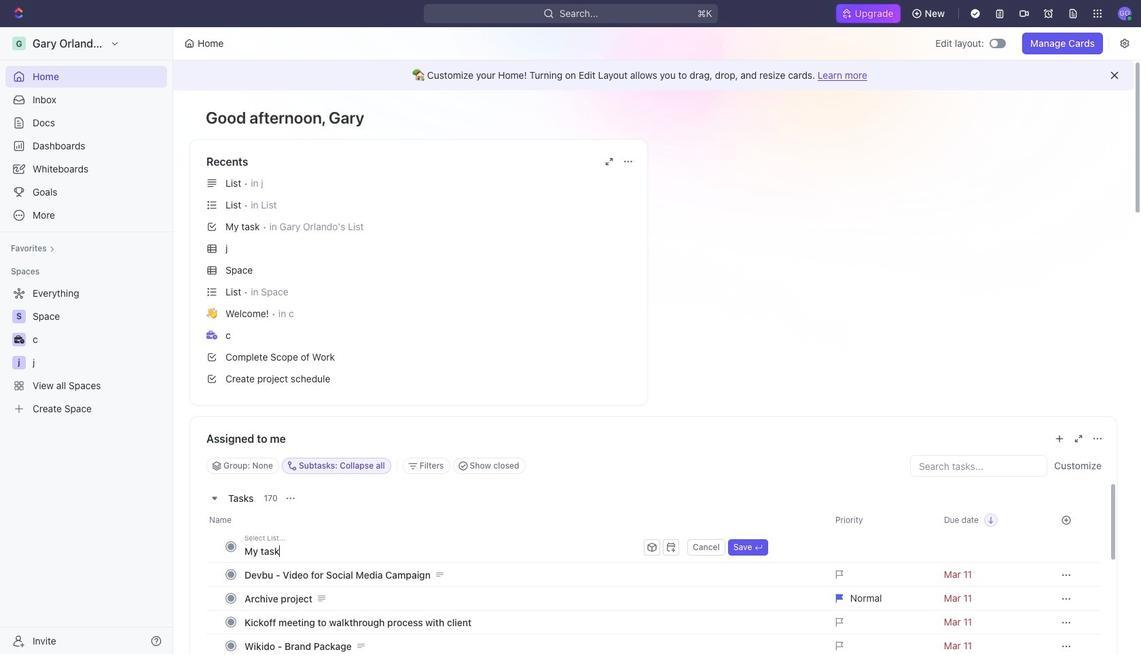 Task type: vqa. For each thing, say whether or not it's contained in the screenshot.
Task name or type '/' for commands TEXT FIELD
yes



Task type: describe. For each thing, give the bounding box(es) containing it.
1 horizontal spatial business time image
[[207, 331, 217, 340]]

Search tasks... text field
[[911, 456, 1047, 476]]

space, , element
[[12, 310, 26, 324]]

Task name or type '/' for commands text field
[[245, 540, 642, 562]]

sidebar navigation
[[0, 27, 176, 655]]

business time image inside sidebar navigation
[[14, 336, 24, 344]]



Task type: locate. For each thing, give the bounding box(es) containing it.
gary orlando's workspace, , element
[[12, 37, 26, 50]]

tree
[[5, 283, 167, 420]]

business time image
[[207, 331, 217, 340], [14, 336, 24, 344]]

0 horizontal spatial business time image
[[14, 336, 24, 344]]

j, , element
[[12, 356, 26, 370]]

alert
[[173, 60, 1134, 90]]

tree inside sidebar navigation
[[5, 283, 167, 420]]



